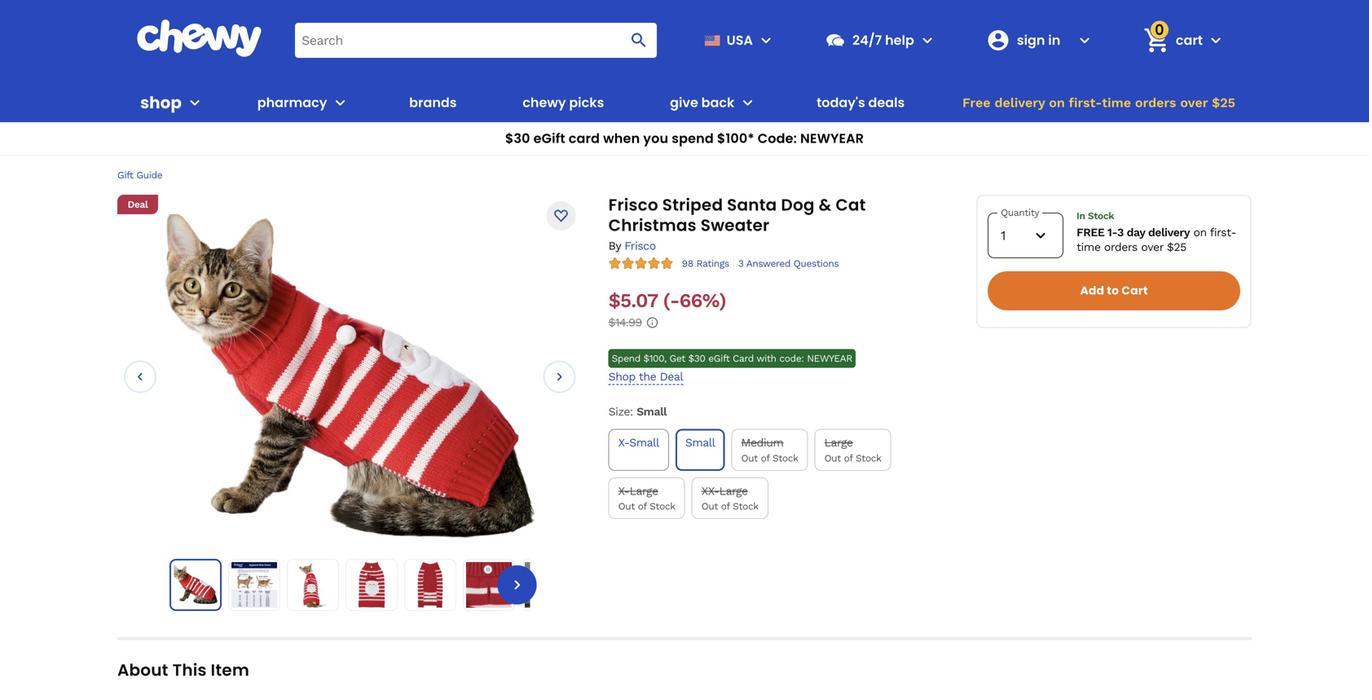 Task type: describe. For each thing, give the bounding box(es) containing it.
small button
[[676, 429, 725, 471]]

free
[[1077, 226, 1105, 239]]

pharmacy link
[[251, 83, 327, 122]]

get
[[670, 353, 686, 365]]

spend $100, get $30 egift card with code: newyear shop the deal
[[609, 353, 853, 384]]

chewy picks link
[[516, 83, 611, 122]]

orders inside "on first- time orders over $25"
[[1104, 240, 1138, 254]]

frisco link
[[625, 239, 656, 253]]

shop
[[609, 370, 636, 384]]

pharmacy menu image
[[330, 93, 350, 112]]

$25 inside "on first- time orders over $25"
[[1167, 240, 1187, 254]]

code:
[[758, 129, 797, 148]]

out inside large out of stock
[[825, 453, 841, 464]]

frisco striped santa dog & cat christmas sweater, small slide 3 of 10 image
[[290, 562, 336, 608]]

items image
[[1142, 26, 1171, 55]]

back
[[702, 93, 735, 112]]

give
[[670, 93, 699, 112]]

1-
[[1108, 226, 1118, 239]]

card
[[733, 353, 754, 365]]

98
[[682, 258, 694, 269]]

3 answered questions button
[[734, 257, 839, 270]]

stock inside "xx-large out of stock"
[[733, 501, 759, 512]]

gift guide link
[[117, 169, 162, 181]]

code:
[[780, 353, 804, 365]]

$5.07 (-66%)
[[609, 289, 726, 312]]

size
[[609, 405, 630, 419]]

out inside "xx-large out of stock"
[[702, 501, 718, 512]]

stock inside medium out of stock
[[773, 453, 799, 464]]

frisco striped santa dog & cat christmas sweater, small slide 4 of 10 image
[[349, 562, 395, 608]]

time inside "on first- time orders over $25"
[[1077, 240, 1101, 254]]

small down size : small
[[630, 436, 659, 450]]

give back link
[[664, 83, 735, 122]]

cart
[[1176, 31, 1203, 49]]

guide
[[136, 170, 162, 181]]

deals
[[869, 93, 905, 112]]

add to cart
[[1081, 283, 1148, 299]]

medium out of stock
[[741, 436, 799, 464]]

$100,
[[644, 353, 667, 365]]

answered
[[747, 258, 791, 269]]

$5.07
[[609, 289, 658, 312]]

of inside "xx-large out of stock"
[[721, 501, 730, 512]]

:
[[630, 405, 633, 419]]

by frisco
[[609, 239, 656, 253]]

large for x-large
[[630, 484, 658, 498]]

help menu image
[[918, 30, 937, 50]]

this
[[172, 659, 207, 682]]

on first- time orders over $25
[[1077, 226, 1237, 254]]

give back menu image
[[738, 93, 758, 112]]

the
[[639, 370, 656, 384]]

0 vertical spatial deal
[[128, 199, 148, 210]]

small up the xx-
[[685, 436, 715, 450]]

gift guide
[[117, 170, 162, 181]]

chewy picks
[[523, 93, 604, 112]]

day
[[1127, 226, 1145, 239]]

santa
[[727, 194, 777, 216]]

about
[[117, 659, 168, 682]]

over inside "on first- time orders over $25"
[[1141, 240, 1164, 254]]

frisco striped santa dog & cat christmas sweater, small slide 6 of 10 image
[[466, 562, 512, 608]]

chewy
[[523, 93, 566, 112]]

today's deals
[[817, 93, 905, 112]]

add to cart button
[[988, 271, 1241, 311]]

spend
[[672, 129, 714, 148]]

Product search field
[[295, 23, 657, 58]]

free delivery on first-time orders over $25 button
[[958, 83, 1241, 122]]

size : small
[[609, 405, 667, 419]]

pharmacy
[[257, 93, 327, 112]]

of inside medium out of stock
[[761, 453, 770, 464]]

deal inside spend $100, get $30 egift card with code: newyear shop the deal
[[660, 370, 683, 384]]

usa button
[[698, 21, 776, 60]]

xx-large out of stock
[[702, 484, 759, 512]]

add
[[1081, 283, 1105, 299]]

with
[[757, 353, 777, 365]]

egift inside site "banner"
[[534, 129, 566, 148]]

frisco striped santa dog & cat christmas sweater
[[609, 194, 866, 237]]

brands
[[409, 93, 457, 112]]

x-small button
[[609, 429, 669, 471]]

menu image for shop popup button
[[185, 93, 205, 112]]

today's deals link
[[810, 83, 912, 122]]

group containing x-small
[[605, 426, 954, 522]]

striped
[[663, 194, 723, 216]]

0
[[1155, 19, 1165, 40]]

about this item
[[117, 659, 249, 682]]

card
[[569, 129, 600, 148]]

questions
[[794, 258, 839, 269]]

free 1-3 day delivery
[[1077, 226, 1190, 239]]

Search text field
[[295, 23, 657, 58]]

$5.07 (-66%) text field
[[609, 289, 726, 312]]

1 vertical spatial delivery
[[1149, 226, 1190, 239]]

gift
[[117, 170, 133, 181]]

usa
[[727, 31, 753, 49]]

delivery inside free delivery on first-time orders over $25 button
[[995, 95, 1045, 110]]

free
[[963, 95, 991, 110]]

$30 inside site "banner"
[[505, 129, 530, 148]]

of inside large out of stock
[[844, 453, 853, 464]]

98 ratings
[[682, 258, 729, 269]]

help
[[885, 31, 915, 49]]

large out of stock
[[825, 436, 882, 464]]

brands link
[[403, 83, 463, 122]]

stock inside large out of stock
[[856, 453, 882, 464]]

on inside "on first- time orders over $25"
[[1194, 226, 1207, 239]]

cart
[[1122, 283, 1148, 299]]

sign in
[[1017, 31, 1061, 49]]



Task type: locate. For each thing, give the bounding box(es) containing it.
over inside button
[[1181, 95, 1208, 110]]

1 vertical spatial menu image
[[185, 93, 205, 112]]

1 horizontal spatial time
[[1102, 95, 1132, 110]]

first-
[[1069, 95, 1102, 110], [1210, 226, 1237, 239]]

frisco up by frisco
[[609, 194, 659, 216]]

2 horizontal spatial large
[[825, 436, 853, 450]]

to
[[1107, 283, 1119, 299]]

of right medium out of stock
[[844, 453, 853, 464]]

1 vertical spatial in
[[1077, 210, 1085, 222]]

0 horizontal spatial on
[[1049, 95, 1065, 110]]

ratings
[[697, 258, 729, 269]]

by
[[609, 239, 621, 253]]

0 horizontal spatial $25
[[1167, 240, 1187, 254]]

of down small button
[[721, 501, 730, 512]]

0 horizontal spatial large
[[630, 484, 658, 498]]

1 horizontal spatial 3
[[1118, 226, 1124, 239]]

$25 down 'free 1-3 day delivery'
[[1167, 240, 1187, 254]]

$30 inside spend $100, get $30 egift card with code: newyear shop the deal
[[689, 353, 706, 365]]

1 horizontal spatial large
[[720, 484, 748, 498]]

0 vertical spatial egift
[[534, 129, 566, 148]]

on down sign in
[[1049, 95, 1065, 110]]

over down cart
[[1181, 95, 1208, 110]]

out down medium
[[741, 453, 758, 464]]

in inside site "banner"
[[1049, 31, 1061, 49]]

list
[[170, 559, 574, 611]]

$25 down "cart menu" image
[[1212, 95, 1236, 110]]

large for xx-large
[[720, 484, 748, 498]]

1 vertical spatial on
[[1194, 226, 1207, 239]]

on right day
[[1194, 226, 1207, 239]]

$30
[[505, 129, 530, 148], [689, 353, 706, 365]]

item
[[211, 659, 249, 682]]

shop
[[140, 91, 182, 114]]

deal down get
[[660, 370, 683, 384]]

66%)
[[680, 289, 726, 312]]

spend
[[612, 353, 641, 365]]

medium
[[741, 436, 784, 450]]

sweater
[[701, 214, 770, 237]]

3 left answered
[[738, 258, 744, 269]]

1 horizontal spatial first-
[[1210, 226, 1237, 239]]

1 horizontal spatial egift
[[709, 353, 730, 365]]

small right :
[[637, 405, 667, 419]]

large right medium out of stock
[[825, 436, 853, 450]]

1 vertical spatial over
[[1141, 240, 1164, 254]]

shop button
[[140, 83, 205, 122]]

$100*
[[717, 129, 755, 148]]

deal
[[128, 199, 148, 210], [660, 370, 683, 384]]

shop the deal button
[[609, 370, 683, 385]]

&
[[819, 194, 832, 216]]

orders
[[1135, 95, 1177, 110], [1104, 240, 1138, 254]]

$14.99 text field
[[609, 316, 642, 330]]

0 vertical spatial first-
[[1069, 95, 1102, 110]]

1 horizontal spatial $30
[[689, 353, 706, 365]]

orders down 1-
[[1104, 240, 1138, 254]]

chewy home image
[[136, 20, 262, 57]]

newyear for spend $100, get $30 egift card with code: newyear shop the deal
[[807, 353, 853, 365]]

0 vertical spatial $25
[[1212, 95, 1236, 110]]

stock inside x-large out of stock
[[650, 501, 676, 512]]

newyear
[[801, 129, 864, 148], [807, 353, 853, 365]]

newyear down today's
[[801, 129, 864, 148]]

0 vertical spatial delivery
[[995, 95, 1045, 110]]

carousel-slider region
[[124, 212, 576, 542]]

menu image for usa popup button
[[756, 30, 776, 50]]

out down x-small button
[[618, 501, 635, 512]]

of down medium
[[761, 453, 770, 464]]

1 vertical spatial time
[[1077, 240, 1101, 254]]

time
[[1102, 95, 1132, 110], [1077, 240, 1101, 254]]

3
[[1118, 226, 1124, 239], [738, 258, 744, 269]]

over
[[1181, 95, 1208, 110], [1141, 240, 1164, 254]]

98 ratings button
[[682, 257, 729, 270]]

1 x- from the top
[[618, 436, 630, 450]]

out inside x-large out of stock
[[618, 501, 635, 512]]

0 horizontal spatial 3
[[738, 258, 744, 269]]

on
[[1049, 95, 1065, 110], [1194, 226, 1207, 239]]

0 horizontal spatial deal
[[128, 199, 148, 210]]

newyear right code:
[[807, 353, 853, 365]]

1 horizontal spatial menu image
[[756, 30, 776, 50]]

large inside large out of stock
[[825, 436, 853, 450]]

$30 right get
[[689, 353, 706, 365]]

0 vertical spatial frisco striped santa dog & cat christmas sweater, small slide 1 of 10 image
[[165, 212, 536, 538]]

0 vertical spatial $30
[[505, 129, 530, 148]]

frisco striped santa dog & cat christmas sweater, small slide 7 of 10 image
[[525, 562, 571, 608]]

0 horizontal spatial delivery
[[995, 95, 1045, 110]]

frisco striped santa dog & cat christmas sweater, small slide 2 of 10 image
[[232, 562, 277, 608]]

large
[[825, 436, 853, 450], [630, 484, 658, 498], [720, 484, 748, 498]]

delivery right free on the top right of the page
[[995, 95, 1045, 110]]

3 inside button
[[738, 258, 744, 269]]

menu image inside usa popup button
[[756, 30, 776, 50]]

xx-
[[702, 484, 720, 498]]

of inside x-large out of stock
[[638, 501, 647, 512]]

time inside button
[[1102, 95, 1132, 110]]

1 vertical spatial deal
[[660, 370, 683, 384]]

sign
[[1017, 31, 1045, 49]]

out right medium out of stock
[[825, 453, 841, 464]]

cat
[[836, 194, 866, 216]]

0 horizontal spatial $30
[[505, 129, 530, 148]]

large down small button
[[720, 484, 748, 498]]

frisco striped santa dog & cat christmas sweater, small slide 1 of 10 image
[[165, 212, 536, 538], [174, 563, 218, 607]]

small
[[637, 405, 667, 419], [630, 436, 659, 450], [685, 436, 715, 450]]

0 vertical spatial x-
[[618, 436, 630, 450]]

in right sign
[[1049, 31, 1061, 49]]

menu image
[[756, 30, 776, 50], [185, 93, 205, 112]]

$30 down the chewy
[[505, 129, 530, 148]]

menu image right usa at right top
[[756, 30, 776, 50]]

$25 inside free delivery on first-time orders over $25 button
[[1212, 95, 1236, 110]]

dog
[[781, 194, 815, 216]]

cart menu image
[[1207, 30, 1226, 50]]

0 horizontal spatial in
[[1049, 31, 1061, 49]]

out down the xx-
[[702, 501, 718, 512]]

0 vertical spatial on
[[1049, 95, 1065, 110]]

1 horizontal spatial deal
[[660, 370, 683, 384]]

1 horizontal spatial on
[[1194, 226, 1207, 239]]

frisco down christmas
[[625, 239, 656, 253]]

x- inside button
[[618, 436, 630, 450]]

in stock
[[1077, 210, 1115, 222]]

menu image right the shop
[[185, 93, 205, 112]]

1 vertical spatial newyear
[[807, 353, 853, 365]]

first- inside "on first- time orders over $25"
[[1210, 226, 1237, 239]]

24/7 help link
[[818, 21, 915, 60]]

frisco
[[609, 194, 659, 216], [625, 239, 656, 253]]

menu image inside shop popup button
[[185, 93, 205, 112]]

first- inside free delivery on first-time orders over $25 button
[[1069, 95, 1102, 110]]

x- for small
[[618, 436, 630, 450]]

frisco striped santa dog & cat christmas sweater, small slide 1 of 10 image inside carousel-slider region
[[165, 212, 536, 538]]

large inside "xx-large out of stock"
[[720, 484, 748, 498]]

in up free
[[1077, 210, 1085, 222]]

1 horizontal spatial $25
[[1212, 95, 1236, 110]]

x-
[[618, 436, 630, 450], [618, 484, 630, 498]]

out inside medium out of stock
[[741, 453, 758, 464]]

0 vertical spatial menu image
[[756, 30, 776, 50]]

24/7 help
[[853, 31, 915, 49]]

0 horizontal spatial menu image
[[185, 93, 205, 112]]

1 vertical spatial frisco
[[625, 239, 656, 253]]

1 vertical spatial x-
[[618, 484, 630, 498]]

frisco striped santa dog & cat christmas sweater, small slide 5 of 10 image
[[408, 562, 453, 608]]

orders down items image
[[1135, 95, 1177, 110]]

3 left day
[[1118, 226, 1124, 239]]

large down x-small button
[[630, 484, 658, 498]]

$25
[[1212, 95, 1236, 110], [1167, 240, 1187, 254]]

give back
[[670, 93, 735, 112]]

1 vertical spatial 3
[[738, 258, 744, 269]]

1 vertical spatial egift
[[709, 353, 730, 365]]

0 vertical spatial over
[[1181, 95, 1208, 110]]

of down x-small button
[[638, 501, 647, 512]]

0 vertical spatial 3
[[1118, 226, 1124, 239]]

today's
[[817, 93, 866, 112]]

x-large out of stock
[[618, 484, 676, 512]]

delivery
[[995, 95, 1045, 110], [1149, 226, 1190, 239]]

0 vertical spatial orders
[[1135, 95, 1177, 110]]

when
[[603, 129, 640, 148]]

picks
[[569, 93, 604, 112]]

frisco inside frisco striped santa dog & cat christmas sweater
[[609, 194, 659, 216]]

of
[[761, 453, 770, 464], [844, 453, 853, 464], [638, 501, 647, 512], [721, 501, 730, 512]]

(-
[[663, 289, 680, 312]]

newyear for $30 egift card when you spend $100* code: newyear
[[801, 129, 864, 148]]

free delivery on first-time orders over $25
[[963, 95, 1236, 110]]

2 x- from the top
[[618, 484, 630, 498]]

newyear inside spend $100, get $30 egift card with code: newyear shop the deal
[[807, 353, 853, 365]]

sign in link
[[980, 21, 1072, 60]]

1 vertical spatial orders
[[1104, 240, 1138, 254]]

x- inside x-large out of stock
[[618, 484, 630, 498]]

0 horizontal spatial time
[[1077, 240, 1101, 254]]

x- down x-small button
[[618, 484, 630, 498]]

1 horizontal spatial over
[[1181, 95, 1208, 110]]

0 horizontal spatial over
[[1141, 240, 1164, 254]]

1 vertical spatial frisco striped santa dog & cat christmas sweater, small slide 1 of 10 image
[[174, 563, 218, 607]]

1 horizontal spatial delivery
[[1149, 226, 1190, 239]]

egift
[[534, 129, 566, 148], [709, 353, 730, 365]]

x- for large
[[618, 484, 630, 498]]

group
[[605, 426, 954, 522]]

1 vertical spatial first-
[[1210, 226, 1237, 239]]

24/7
[[853, 31, 882, 49]]

deal down gift guide
[[128, 199, 148, 210]]

orders inside button
[[1135, 95, 1177, 110]]

0 vertical spatial time
[[1102, 95, 1132, 110]]

chewy support image
[[825, 30, 846, 51]]

large inside x-large out of stock
[[630, 484, 658, 498]]

0 horizontal spatial first-
[[1069, 95, 1102, 110]]

0 vertical spatial in
[[1049, 31, 1061, 49]]

$14.99
[[609, 316, 642, 329]]

on inside button
[[1049, 95, 1065, 110]]

delivery right day
[[1149, 226, 1190, 239]]

newyear inside site "banner"
[[801, 129, 864, 148]]

account menu image
[[1075, 30, 1095, 50]]

1 vertical spatial $25
[[1167, 240, 1187, 254]]

0 vertical spatial newyear
[[801, 129, 864, 148]]

egift inside spend $100, get $30 egift card with code: newyear shop the deal
[[709, 353, 730, 365]]

0 horizontal spatial egift
[[534, 129, 566, 148]]

3 answered questions
[[738, 258, 839, 269]]

site banner
[[0, 0, 1370, 156]]

x- down size
[[618, 436, 630, 450]]

$30 egift card when you spend $100* code: newyear
[[505, 129, 864, 148]]

0 vertical spatial frisco
[[609, 194, 659, 216]]

submit search image
[[629, 30, 649, 50]]

1 horizontal spatial in
[[1077, 210, 1085, 222]]

1 vertical spatial $30
[[689, 353, 706, 365]]

over down day
[[1141, 240, 1164, 254]]

you
[[643, 129, 669, 148]]

christmas
[[609, 214, 697, 237]]



Task type: vqa. For each thing, say whether or not it's contained in the screenshot.
Surfactants on the top left of the page
no



